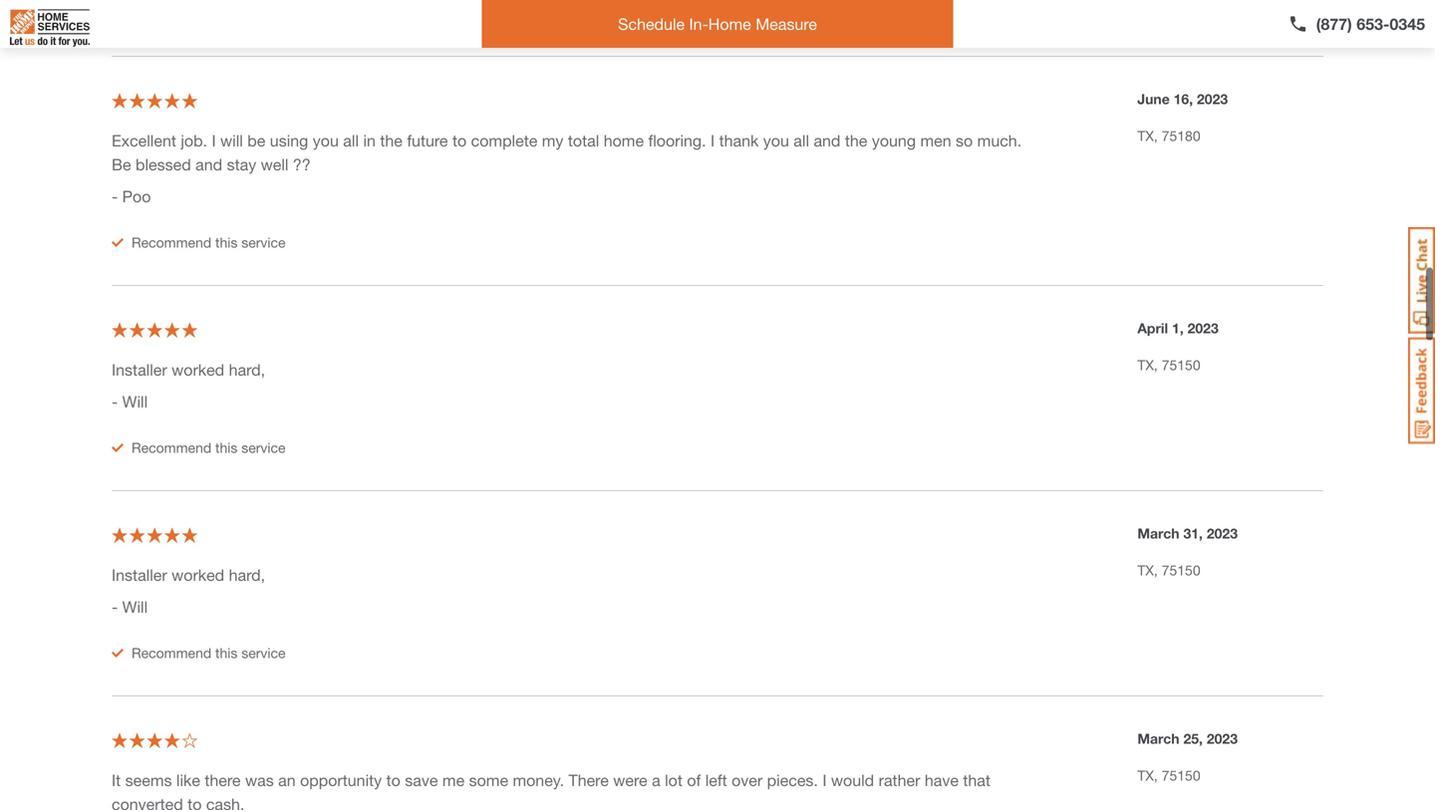 Task type: locate. For each thing, give the bounding box(es) containing it.
flooring.
[[649, 131, 706, 150]]

★
[[112, 91, 128, 110], [129, 91, 145, 110], [147, 91, 163, 110], [164, 91, 180, 110], [182, 91, 198, 110], [112, 321, 128, 339], [129, 321, 145, 339], [147, 321, 163, 339], [164, 321, 180, 339], [182, 321, 198, 339], [112, 526, 128, 545], [129, 526, 145, 545], [147, 526, 163, 545], [164, 526, 180, 545], [182, 526, 198, 545], [112, 731, 128, 750], [129, 731, 145, 750], [147, 731, 163, 750], [164, 731, 180, 750]]

4 tx, from the top
[[1138, 768, 1158, 784]]

2023 right 31,
[[1207, 525, 1238, 542]]

hard,
[[229, 360, 265, 379], [229, 566, 265, 585]]

the right in
[[380, 131, 403, 150]]

2 - will from the top
[[112, 598, 148, 617]]

2023 for march 31, 2023
[[1207, 525, 1238, 542]]

2 all from the left
[[794, 131, 810, 150]]

all right thank
[[794, 131, 810, 150]]

installer for march 31, 2023
[[112, 566, 167, 585]]

2 recommend from the top
[[132, 440, 212, 456]]

2023 right 25,
[[1207, 731, 1238, 747]]

march 31, 2023
[[1138, 525, 1238, 542]]

1 vertical spatial worked
[[172, 566, 224, 585]]

1 vertical spatial service
[[242, 440, 286, 456]]

complete
[[471, 131, 538, 150]]

my
[[542, 131, 564, 150]]

worked
[[172, 360, 224, 379], [172, 566, 224, 585]]

tx, for march 25, 2023
[[1138, 768, 1158, 784]]

some
[[469, 771, 509, 790]]

1 vertical spatial ★ ★ ★ ★ ★
[[112, 321, 198, 339]]

1 horizontal spatial to
[[386, 771, 401, 790]]

1 vertical spatial installer
[[112, 566, 167, 585]]

3 service from the top
[[242, 645, 286, 662]]

hard, for march 31, 2023
[[229, 566, 265, 585]]

☆ ☆ ☆ ☆ ☆ for june 16, 2023
[[112, 91, 198, 110]]

men
[[921, 131, 952, 150]]

converted
[[112, 795, 183, 811]]

2 service from the top
[[242, 440, 286, 456]]

0 vertical spatial installer worked hard,
[[112, 360, 265, 379]]

using
[[270, 131, 308, 150]]

1 vertical spatial to
[[386, 771, 401, 790]]

1 the from the left
[[380, 131, 403, 150]]

2023 right 1,
[[1188, 320, 1219, 336]]

0 vertical spatial recommend this service
[[132, 234, 286, 251]]

recommend this service for june 16, 2023
[[132, 234, 286, 251]]

2 vertical spatial service
[[242, 645, 286, 662]]

1 horizontal spatial all
[[794, 131, 810, 150]]

this
[[215, 234, 238, 251], [215, 440, 238, 456], [215, 645, 238, 662]]

1 tx, 75150 from the top
[[1138, 357, 1201, 373]]

and down job.
[[196, 155, 222, 174]]

0 vertical spatial will
[[122, 392, 148, 411]]

0 vertical spatial 75150
[[1162, 357, 1201, 373]]

2 vertical spatial 75150
[[1162, 768, 1201, 784]]

3 75150 from the top
[[1162, 768, 1201, 784]]

tx, for april 1, 2023
[[1138, 357, 1158, 373]]

do it for you logo image
[[10, 1, 90, 55]]

☆
[[112, 91, 128, 110], [129, 91, 145, 110], [147, 91, 163, 110], [164, 91, 180, 110], [182, 91, 198, 110], [112, 321, 128, 339], [129, 321, 145, 339], [147, 321, 163, 339], [164, 321, 180, 339], [182, 321, 198, 339], [112, 526, 128, 545], [129, 526, 145, 545], [147, 526, 163, 545], [164, 526, 180, 545], [182, 526, 198, 545], [112, 731, 128, 750], [129, 731, 145, 750], [147, 731, 163, 750], [164, 731, 180, 750], [182, 731, 198, 750]]

of
[[687, 771, 701, 790]]

2 installer worked hard, from the top
[[112, 566, 265, 585]]

31,
[[1184, 525, 1203, 542]]

installer worked hard,
[[112, 360, 265, 379], [112, 566, 265, 585]]

tx, 75150 down the march 31, 2023
[[1138, 562, 1201, 579]]

1 vertical spatial recommend
[[132, 440, 212, 456]]

schedule in-home measure
[[618, 14, 817, 33]]

me
[[443, 771, 465, 790]]

1 horizontal spatial and
[[814, 131, 841, 150]]

and
[[814, 131, 841, 150], [196, 155, 222, 174]]

2 this from the top
[[215, 440, 238, 456]]

recommend for june 16, 2023
[[132, 234, 212, 251]]

1 service from the top
[[242, 234, 286, 251]]

march left 31,
[[1138, 525, 1180, 542]]

0 vertical spatial worked
[[172, 360, 224, 379]]

2 vertical spatial ★ ★ ★ ★ ★
[[112, 526, 198, 545]]

1 vertical spatial - will
[[112, 598, 148, 617]]

1 75150 from the top
[[1162, 357, 1201, 373]]

will for april
[[122, 392, 148, 411]]

0 vertical spatial ★ ★ ★ ★ ★
[[112, 91, 198, 110]]

this for april 1, 2023
[[215, 440, 238, 456]]

1 recommend this service from the top
[[132, 234, 286, 251]]

1 vertical spatial tx, 75150
[[1138, 562, 1201, 579]]

march left 25,
[[1138, 731, 1180, 747]]

all
[[343, 131, 359, 150], [794, 131, 810, 150]]

3 tx, 75150 from the top
[[1138, 768, 1201, 784]]

1 - from the top
[[112, 187, 118, 206]]

1 will from the top
[[122, 392, 148, 411]]

i left would at the bottom right
[[823, 771, 827, 790]]

0 vertical spatial recommend
[[132, 234, 212, 251]]

2023 for june 16, 2023
[[1197, 91, 1228, 107]]

75150 down march 25, 2023
[[1162, 768, 1201, 784]]

tx, 75150 down 1,
[[1138, 357, 1201, 373]]

there
[[569, 771, 609, 790]]

home
[[604, 131, 644, 150]]

2 installer from the top
[[112, 566, 167, 585]]

1 vertical spatial this
[[215, 440, 238, 456]]

recommend for march 31, 2023
[[132, 645, 212, 662]]

in
[[363, 131, 376, 150]]

2 vertical spatial recommend this service
[[132, 645, 286, 662]]

1 vertical spatial -
[[112, 392, 118, 411]]

2 you from the left
[[763, 131, 789, 150]]

0345
[[1390, 14, 1426, 33]]

(877) 653-0345 link
[[1289, 12, 1426, 36]]

0 horizontal spatial to
[[188, 795, 202, 811]]

1 worked from the top
[[172, 360, 224, 379]]

to down like on the bottom of the page
[[188, 795, 202, 811]]

3 recommend this service from the top
[[132, 645, 286, 662]]

75150
[[1162, 357, 1201, 373], [1162, 562, 1201, 579], [1162, 768, 1201, 784]]

measure
[[756, 14, 817, 33]]

1 all from the left
[[343, 131, 359, 150]]

0 vertical spatial installer
[[112, 360, 167, 379]]

was
[[245, 771, 274, 790]]

schedule
[[618, 14, 685, 33]]

0 horizontal spatial the
[[380, 131, 403, 150]]

tx, down april
[[1138, 357, 1158, 373]]

i left will
[[212, 131, 216, 150]]

3 recommend from the top
[[132, 645, 212, 662]]

1 vertical spatial hard,
[[229, 566, 265, 585]]

march
[[1138, 525, 1180, 542], [1138, 731, 1180, 747]]

1 recommend from the top
[[132, 234, 212, 251]]

1 - will from the top
[[112, 392, 148, 411]]

stay
[[227, 155, 256, 174]]

2 horizontal spatial to
[[453, 131, 467, 150]]

well
[[261, 155, 289, 174]]

☆ ☆ ☆ ☆ ☆ for april 1, 2023
[[112, 321, 198, 339]]

recommend this service
[[132, 234, 286, 251], [132, 440, 286, 456], [132, 645, 286, 662]]

1 vertical spatial installer worked hard,
[[112, 566, 265, 585]]

0 vertical spatial service
[[242, 234, 286, 251]]

75180
[[1162, 128, 1201, 144]]

1 installer from the top
[[112, 360, 167, 379]]

- for april 1, 2023
[[112, 392, 118, 411]]

2 75150 from the top
[[1162, 562, 1201, 579]]

0 horizontal spatial you
[[313, 131, 339, 150]]

that
[[963, 771, 991, 790]]

service for june
[[242, 234, 286, 251]]

excellent
[[112, 131, 176, 150]]

2 will from the top
[[122, 598, 148, 617]]

will
[[122, 392, 148, 411], [122, 598, 148, 617]]

0 vertical spatial march
[[1138, 525, 1180, 542]]

1 ☆ ☆ ☆ ☆ ☆ from the top
[[112, 91, 198, 110]]

you
[[313, 131, 339, 150], [763, 131, 789, 150]]

3 - from the top
[[112, 598, 118, 617]]

1 horizontal spatial you
[[763, 131, 789, 150]]

were
[[613, 771, 648, 790]]

1 tx, from the top
[[1138, 128, 1158, 144]]

1 installer worked hard, from the top
[[112, 360, 265, 379]]

tx, 75180
[[1138, 128, 1201, 144]]

all left in
[[343, 131, 359, 150]]

★ ★ ★ ★ ★ for march 31, 2023
[[112, 526, 198, 545]]

1 vertical spatial recommend this service
[[132, 440, 286, 456]]

2 hard, from the top
[[229, 566, 265, 585]]

service
[[242, 234, 286, 251], [242, 440, 286, 456], [242, 645, 286, 662]]

2 tx, 75150 from the top
[[1138, 562, 1201, 579]]

to
[[453, 131, 467, 150], [386, 771, 401, 790], [188, 795, 202, 811]]

0 horizontal spatial and
[[196, 155, 222, 174]]

2023
[[1197, 91, 1228, 107], [1188, 320, 1219, 336], [1207, 525, 1238, 542], [1207, 731, 1238, 747]]

0 vertical spatial tx, 75150
[[1138, 357, 1201, 373]]

tx, 75150 for 1,
[[1138, 357, 1201, 373]]

1 horizontal spatial the
[[845, 131, 868, 150]]

2 tx, from the top
[[1138, 357, 1158, 373]]

installer
[[112, 360, 167, 379], [112, 566, 167, 585]]

2 vertical spatial recommend
[[132, 645, 212, 662]]

1 hard, from the top
[[229, 360, 265, 379]]

75150 down april 1, 2023
[[1162, 357, 1201, 373]]

and left young
[[814, 131, 841, 150]]

0 vertical spatial and
[[814, 131, 841, 150]]

2 horizontal spatial i
[[823, 771, 827, 790]]

2023 right the 16,
[[1197, 91, 1228, 107]]

3 ☆ ☆ ☆ ☆ ☆ from the top
[[112, 526, 198, 545]]

2 vertical spatial this
[[215, 645, 238, 662]]

recommend for april 1, 2023
[[132, 440, 212, 456]]

2 march from the top
[[1138, 731, 1180, 747]]

2 recommend this service from the top
[[132, 440, 286, 456]]

2 ★ ★ ★ ★ ★ from the top
[[112, 321, 198, 339]]

-
[[112, 187, 118, 206], [112, 392, 118, 411], [112, 598, 118, 617]]

- will for march
[[112, 598, 148, 617]]

pieces.
[[767, 771, 818, 790]]

the
[[380, 131, 403, 150], [845, 131, 868, 150]]

installer worked hard, for march 31, 2023
[[112, 566, 265, 585]]

tx,
[[1138, 128, 1158, 144], [1138, 357, 1158, 373], [1138, 562, 1158, 579], [1138, 768, 1158, 784]]

3 this from the top
[[215, 645, 238, 662]]

3 ★ ★ ★ ★ ★ from the top
[[112, 526, 198, 545]]

you right using
[[313, 131, 339, 150]]

25,
[[1184, 731, 1203, 747]]

opportunity
[[300, 771, 382, 790]]

to inside excellent job.  i will be using you all in the future to complete my total home flooring.  i thank you all and the young men so much. be blessed and stay well ??
[[453, 131, 467, 150]]

cash.
[[206, 795, 245, 811]]

april 1, 2023
[[1138, 320, 1219, 336]]

☆ ☆ ☆ ☆ ☆
[[112, 91, 198, 110], [112, 321, 198, 339], [112, 526, 198, 545], [112, 731, 198, 750]]

i left thank
[[711, 131, 715, 150]]

you right thank
[[763, 131, 789, 150]]

tx, 75150
[[1138, 357, 1201, 373], [1138, 562, 1201, 579], [1138, 768, 1201, 784]]

0 vertical spatial to
[[453, 131, 467, 150]]

to right "future"
[[453, 131, 467, 150]]

2 vertical spatial -
[[112, 598, 118, 617]]

tx, left 75180
[[1138, 128, 1158, 144]]

0 vertical spatial this
[[215, 234, 238, 251]]

service for april
[[242, 440, 286, 456]]

live chat image
[[1409, 227, 1436, 334]]

the left young
[[845, 131, 868, 150]]

★ ★ ★ ★ ★
[[112, 91, 198, 110], [112, 321, 198, 339], [112, 526, 198, 545]]

1 ★ ★ ★ ★ ★ from the top
[[112, 91, 198, 110]]

16,
[[1174, 91, 1194, 107]]

worked for april 1, 2023
[[172, 360, 224, 379]]

1 vertical spatial 75150
[[1162, 562, 1201, 579]]

tx, down the march 31, 2023
[[1138, 562, 1158, 579]]

tx, 75150 down march 25, 2023
[[1138, 768, 1201, 784]]

75150 for 31,
[[1162, 562, 1201, 579]]

march for installer worked hard,
[[1138, 525, 1180, 542]]

will
[[220, 131, 243, 150]]

2 - from the top
[[112, 392, 118, 411]]

- will
[[112, 392, 148, 411], [112, 598, 148, 617]]

2 ☆ ☆ ☆ ☆ ☆ from the top
[[112, 321, 198, 339]]

☆ ☆ ☆ ☆ ☆ for march 25, 2023
[[112, 731, 198, 750]]

3 tx, from the top
[[1138, 562, 1158, 579]]

tx, down march 25, 2023
[[1138, 768, 1158, 784]]

2 vertical spatial tx, 75150
[[1138, 768, 1201, 784]]

have
[[925, 771, 959, 790]]

- for june 16, 2023
[[112, 187, 118, 206]]

to left 'save'
[[386, 771, 401, 790]]

0 vertical spatial -
[[112, 187, 118, 206]]

schedule in-home measure button
[[482, 0, 954, 48]]

1 this from the top
[[215, 234, 238, 251]]

future
[[407, 131, 448, 150]]

1 vertical spatial march
[[1138, 731, 1180, 747]]

0 vertical spatial - will
[[112, 392, 148, 411]]

tx, for june 16, 2023
[[1138, 128, 1158, 144]]

lot
[[665, 771, 683, 790]]

will for march
[[122, 598, 148, 617]]

0 vertical spatial hard,
[[229, 360, 265, 379]]

0 horizontal spatial i
[[212, 131, 216, 150]]

4 ☆ ☆ ☆ ☆ ☆ from the top
[[112, 731, 198, 750]]

an
[[278, 771, 296, 790]]

i
[[212, 131, 216, 150], [711, 131, 715, 150], [823, 771, 827, 790]]

1 vertical spatial will
[[122, 598, 148, 617]]

- for march 31, 2023
[[112, 598, 118, 617]]

this for june 16, 2023
[[215, 234, 238, 251]]

0 horizontal spatial all
[[343, 131, 359, 150]]

(877)
[[1317, 14, 1353, 33]]

recommend
[[132, 234, 212, 251], [132, 440, 212, 456], [132, 645, 212, 662]]

75150 down the march 31, 2023
[[1162, 562, 1201, 579]]

1 march from the top
[[1138, 525, 1180, 542]]

2 worked from the top
[[172, 566, 224, 585]]



Task type: describe. For each thing, give the bounding box(es) containing it.
feedback link image
[[1409, 337, 1436, 445]]

★ ★ ★ ★ ★ for june 16, 2023
[[112, 91, 198, 110]]

worked for march 31, 2023
[[172, 566, 224, 585]]

poo
[[122, 187, 151, 206]]

like
[[176, 771, 200, 790]]

thank
[[719, 131, 759, 150]]

in-
[[689, 14, 709, 33]]

be
[[248, 131, 266, 150]]

a
[[652, 771, 661, 790]]

(877) 653-0345
[[1317, 14, 1426, 33]]

1 vertical spatial and
[[196, 155, 222, 174]]

job.
[[181, 131, 207, 150]]

75150 for 1,
[[1162, 357, 1201, 373]]

save
[[405, 771, 438, 790]]

recommend this service for march 31, 2023
[[132, 645, 286, 662]]

june 16, 2023
[[1138, 91, 1228, 107]]

installer for april 1, 2023
[[112, 360, 167, 379]]

march 25, 2023
[[1138, 731, 1238, 747]]

653-
[[1357, 14, 1390, 33]]

2 vertical spatial to
[[188, 795, 202, 811]]

tx, 75150 for 31,
[[1138, 562, 1201, 579]]

★ ★ ★ ★ ★ for april 1, 2023
[[112, 321, 198, 339]]

total
[[568, 131, 599, 150]]

2 the from the left
[[845, 131, 868, 150]]

it
[[112, 771, 121, 790]]

april
[[1138, 320, 1169, 336]]

- poo
[[112, 187, 151, 206]]

- will for april
[[112, 392, 148, 411]]

much.
[[978, 131, 1022, 150]]

would
[[831, 771, 875, 790]]

tx, for march 31, 2023
[[1138, 562, 1158, 579]]

★ ★ ★ ★
[[112, 731, 180, 750]]

left
[[706, 771, 727, 790]]

1 you from the left
[[313, 131, 339, 150]]

??
[[293, 155, 311, 174]]

2023 for march 25, 2023
[[1207, 731, 1238, 747]]

home
[[709, 14, 752, 33]]

tx, 75150 for 25,
[[1138, 768, 1201, 784]]

money.
[[513, 771, 564, 790]]

over
[[732, 771, 763, 790]]

seems
[[125, 771, 172, 790]]

1 horizontal spatial i
[[711, 131, 715, 150]]

excellent job.  i will be using you all in the future to complete my total home flooring.  i thank you all and the young men so much. be blessed and stay well ??
[[112, 131, 1022, 174]]

june
[[1138, 91, 1170, 107]]

75150 for 25,
[[1162, 768, 1201, 784]]

it seems like there was an opportunity to save me some money. there were a lot of left over pieces. i would rather have that converted to cash.
[[112, 771, 991, 811]]

rather
[[879, 771, 921, 790]]

hard, for april 1, 2023
[[229, 360, 265, 379]]

young
[[872, 131, 916, 150]]

be
[[112, 155, 131, 174]]

☆ ☆ ☆ ☆ ☆ for march 31, 2023
[[112, 526, 198, 545]]

this for march 31, 2023
[[215, 645, 238, 662]]

installer worked hard, for april 1, 2023
[[112, 360, 265, 379]]

2023 for april 1, 2023
[[1188, 320, 1219, 336]]

i inside it seems like there was an opportunity to save me some money. there were a lot of left over pieces. i would rather have that converted to cash.
[[823, 771, 827, 790]]

there
[[205, 771, 241, 790]]

service for march
[[242, 645, 286, 662]]

blessed
[[136, 155, 191, 174]]

recommend this service for april 1, 2023
[[132, 440, 286, 456]]

march for it seems like there was an opportunity to save me some money. there were a lot of left over pieces. i would rather have that converted to cash.
[[1138, 731, 1180, 747]]

1,
[[1173, 320, 1184, 336]]

so
[[956, 131, 973, 150]]



Task type: vqa. For each thing, say whether or not it's contained in the screenshot.
middle Recommend
yes



